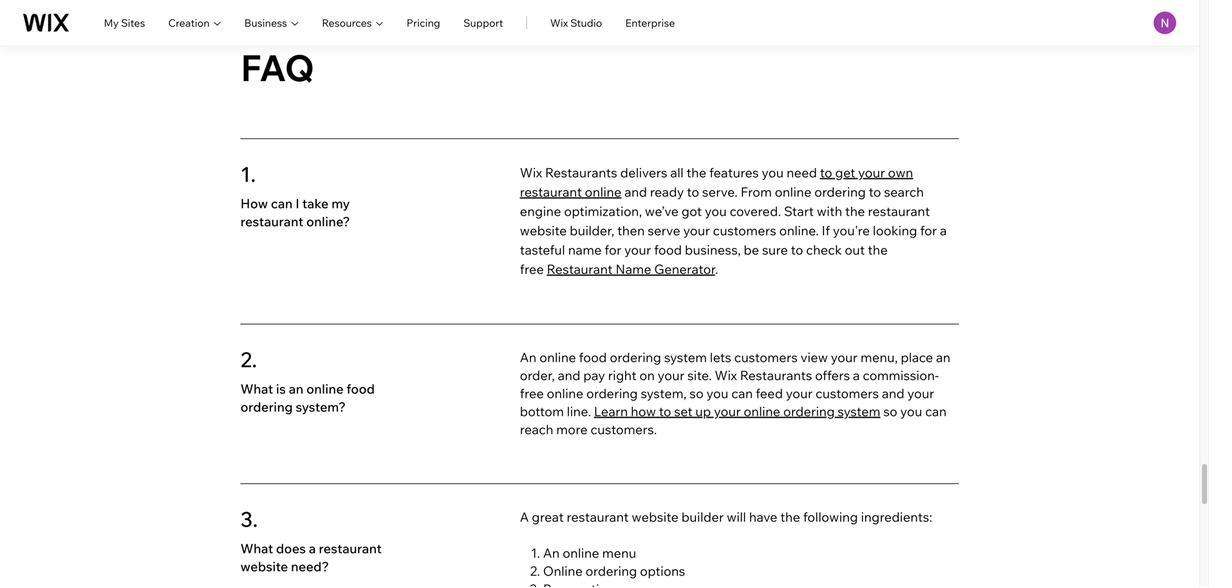 Task type: describe. For each thing, give the bounding box(es) containing it.
free inside the an online food ordering system lets customers view your menu, place an order, and pay right on your site. wix restaurants offers a commission- free online ordering system, so you can feed your customers and your bottom line.
[[520, 385, 544, 402]]

you inside the so you can reach more customers.
[[901, 403, 923, 420]]

resources button
[[322, 15, 384, 31]]

your right "up"
[[714, 403, 741, 420]]

ordering down offers
[[784, 403, 835, 420]]

restaurant name generator link
[[547, 261, 715, 277]]

optimization,
[[564, 203, 642, 219]]

looking
[[873, 223, 918, 239]]

covered.
[[730, 203, 781, 219]]

get
[[835, 165, 856, 181]]

got
[[682, 203, 702, 219]]

food inside the an online food ordering system lets customers view your menu, place an order, and pay right on your site. wix restaurants offers a commission- free online ordering system, so you can feed your customers and your bottom line.
[[579, 349, 607, 365]]

business
[[244, 16, 287, 29]]

menu,
[[861, 349, 898, 365]]

wix for wix restaurants delivers all the features you need
[[520, 165, 542, 181]]

wix studio link
[[550, 15, 602, 31]]

set
[[674, 403, 693, 420]]

system,
[[641, 385, 687, 402]]

need?
[[291, 559, 329, 575]]

online?
[[306, 214, 350, 230]]

line.
[[567, 403, 591, 420]]

will
[[727, 509, 746, 525]]

the up you're
[[845, 203, 865, 219]]

menu
[[602, 545, 637, 561]]

an for an online food ordering system lets customers view your menu, place an order, and pay right on your site. wix restaurants offers a commission- free online ordering system, so you can feed your customers and your bottom line.
[[520, 349, 537, 365]]

restaurant inside and ready to serve. from online ordering to search engine optimization, we've got you covered. start with the restaurant website builder, then serve your customers online. if you're looking for a tasteful name for your food business, be sure to check out the free
[[868, 203, 930, 219]]

my
[[332, 196, 350, 212]]

view
[[801, 349, 828, 365]]

to down online.
[[791, 242, 803, 258]]

builder,
[[570, 223, 615, 239]]

pricing link
[[407, 15, 440, 31]]

you're
[[833, 223, 870, 239]]

so inside the so you can reach more customers.
[[884, 403, 898, 420]]

ready
[[650, 184, 684, 200]]

tasteful
[[520, 242, 565, 258]]

0 vertical spatial for
[[920, 223, 937, 239]]

restaurant inside how can i take my restaurant online?
[[241, 214, 303, 230]]

so inside the an online food ordering system lets customers view your menu, place an order, and pay right on your site. wix restaurants offers a commission- free online ordering system, so you can feed your customers and your bottom line.
[[690, 385, 704, 402]]

commission-
[[863, 367, 939, 384]]

what for 2.
[[241, 381, 273, 397]]

how
[[241, 196, 268, 212]]

name
[[616, 261, 652, 277]]

to inside the "to get your own restaurant online"
[[820, 165, 833, 181]]

order,
[[520, 367, 555, 384]]

be
[[744, 242, 759, 258]]

system inside the an online food ordering system lets customers view your menu, place an order, and pay right on your site. wix restaurants offers a commission- free online ordering system, so you can feed your customers and your bottom line.
[[664, 349, 707, 365]]

my sites
[[104, 16, 145, 29]]

does
[[276, 541, 306, 557]]

up
[[696, 403, 711, 420]]

to down system,
[[659, 403, 671, 420]]

0 horizontal spatial restaurants
[[545, 165, 618, 181]]

features
[[710, 165, 759, 181]]

online up line.
[[547, 385, 584, 402]]

following
[[803, 509, 858, 525]]

an inside the an online food ordering system lets customers view your menu, place an order, and pay right on your site. wix restaurants offers a commission- free online ordering system, so you can feed your customers and your bottom line.
[[936, 349, 951, 365]]

food inside and ready to serve. from online ordering to search engine optimization, we've got you covered. start with the restaurant website builder, then serve your customers online. if you're looking for a tasteful name for your food business, be sure to check out the free
[[654, 242, 682, 258]]

online inside an online menu online ordering options
[[563, 545, 599, 561]]

online
[[543, 563, 583, 579]]

.
[[715, 261, 718, 277]]

what for 3.
[[241, 541, 273, 557]]

on
[[640, 367, 655, 384]]

to left search
[[869, 184, 881, 200]]

can inside the so you can reach more customers.
[[925, 403, 947, 420]]

wix restaurants delivers all the features you need
[[520, 165, 820, 181]]

a inside the an online food ordering system lets customers view your menu, place an order, and pay right on your site. wix restaurants offers a commission- free online ordering system, so you can feed your customers and your bottom line.
[[853, 367, 860, 384]]

delivers
[[620, 165, 668, 181]]

to get your own restaurant online
[[520, 165, 913, 200]]

an online food ordering system lets customers view your menu, place an order, and pay right on your site. wix restaurants offers a commission- free online ordering system, so you can feed your customers and your bottom line.
[[520, 349, 951, 420]]

restaurant name generator .
[[547, 261, 718, 277]]

site.
[[688, 367, 712, 384]]

restaurant inside what does a restaurant website need?
[[319, 541, 382, 557]]

restaurants inside the an online food ordering system lets customers view your menu, place an order, and pay right on your site. wix restaurants offers a commission- free online ordering system, so you can feed your customers and your bottom line.
[[740, 367, 812, 384]]

customers inside and ready to serve. from online ordering to search engine optimization, we've got you covered. start with the restaurant website builder, then serve your customers online. if you're looking for a tasteful name for your food business, be sure to check out the free
[[713, 223, 777, 239]]

a inside and ready to serve. from online ordering to search engine optimization, we've got you covered. start with the restaurant website builder, then serve your customers online. if you're looking for a tasteful name for your food business, be sure to check out the free
[[940, 223, 947, 239]]

online down feed
[[744, 403, 781, 420]]

serve
[[648, 223, 681, 239]]

great
[[532, 509, 564, 525]]

and ready to serve. from online ordering to search engine optimization, we've got you covered. start with the restaurant website builder, then serve your customers online. if you're looking for a tasteful name for your food business, be sure to check out the free
[[520, 184, 947, 277]]

more
[[556, 421, 588, 438]]

if
[[822, 223, 830, 239]]

2.
[[241, 346, 257, 373]]

own
[[888, 165, 913, 181]]

your right feed
[[786, 385, 813, 402]]

your down commission-
[[908, 385, 935, 402]]

website inside what does a restaurant website need?
[[241, 559, 288, 575]]

wix inside the an online food ordering system lets customers view your menu, place an order, and pay right on your site. wix restaurants offers a commission- free online ordering system, so you can feed your customers and your bottom line.
[[715, 367, 737, 384]]

creation
[[168, 16, 210, 29]]

out
[[845, 242, 865, 258]]

my sites link
[[104, 15, 145, 31]]

1 vertical spatial system
[[838, 403, 881, 420]]

a inside what does a restaurant website need?
[[309, 541, 316, 557]]

profile image image
[[1154, 12, 1177, 34]]

so you can reach more customers.
[[520, 403, 947, 438]]

your inside the "to get your own restaurant online"
[[858, 165, 885, 181]]

right
[[608, 367, 637, 384]]

reach
[[520, 421, 554, 438]]

0 horizontal spatial for
[[605, 242, 622, 258]]

builder
[[682, 509, 724, 525]]

is
[[276, 381, 286, 397]]

faq
[[241, 45, 315, 90]]

enterprise
[[626, 16, 675, 29]]

learn how to set up your online ordering system link
[[594, 403, 881, 420]]

sites
[[121, 16, 145, 29]]



Task type: locate. For each thing, give the bounding box(es) containing it.
0 vertical spatial wix
[[550, 16, 568, 29]]

have
[[749, 509, 778, 525]]

what inside what does a restaurant website need?
[[241, 541, 273, 557]]

serve.
[[702, 184, 738, 200]]

and inside and ready to serve. from online ordering to search engine optimization, we've got you covered. start with the restaurant website builder, then serve your customers online. if you're looking for a tasteful name for your food business, be sure to check out the free
[[625, 184, 647, 200]]

we've
[[645, 203, 679, 219]]

website down does on the left bottom
[[241, 559, 288, 575]]

take
[[302, 196, 329, 212]]

1 vertical spatial restaurants
[[740, 367, 812, 384]]

so down the site.
[[690, 385, 704, 402]]

2 horizontal spatial a
[[940, 223, 947, 239]]

ordering inside an online menu online ordering options
[[586, 563, 637, 579]]

1 horizontal spatial can
[[732, 385, 753, 402]]

0 vertical spatial customers
[[713, 223, 777, 239]]

1 horizontal spatial for
[[920, 223, 937, 239]]

1 vertical spatial free
[[520, 385, 544, 402]]

place
[[901, 349, 933, 365]]

how can i take my restaurant online?
[[241, 196, 350, 230]]

your
[[858, 165, 885, 181], [683, 223, 710, 239], [625, 242, 651, 258], [831, 349, 858, 365], [658, 367, 685, 384], [786, 385, 813, 402], [908, 385, 935, 402], [714, 403, 741, 420]]

my
[[104, 16, 119, 29]]

system?
[[296, 399, 346, 415]]

system down offers
[[838, 403, 881, 420]]

customers down offers
[[816, 385, 879, 402]]

0 vertical spatial free
[[520, 261, 544, 277]]

for right looking
[[920, 223, 937, 239]]

what
[[241, 381, 273, 397], [241, 541, 273, 557]]

2 horizontal spatial and
[[882, 385, 905, 402]]

a
[[520, 509, 529, 525]]

1 horizontal spatial so
[[884, 403, 898, 420]]

you inside and ready to serve. from online ordering to search engine optimization, we've got you covered. start with the restaurant website builder, then serve your customers online. if you're looking for a tasteful name for your food business, be sure to check out the free
[[705, 203, 727, 219]]

studio
[[571, 16, 602, 29]]

an inside what is an online food ordering system?
[[289, 381, 304, 397]]

0 horizontal spatial a
[[309, 541, 316, 557]]

2 vertical spatial can
[[925, 403, 947, 420]]

1 vertical spatial can
[[732, 385, 753, 402]]

and down delivers
[[625, 184, 647, 200]]

search
[[884, 184, 924, 200]]

lets
[[710, 349, 732, 365]]

options
[[640, 563, 685, 579]]

restaurant inside the "to get your own restaurant online"
[[520, 184, 582, 200]]

0 vertical spatial website
[[520, 223, 567, 239]]

restaurant
[[547, 261, 613, 277]]

your down got
[[683, 223, 710, 239]]

ordering down is
[[241, 399, 293, 415]]

can down commission-
[[925, 403, 947, 420]]

free down the tasteful
[[520, 261, 544, 277]]

to get your own restaurant online link
[[520, 165, 913, 200]]

0 vertical spatial and
[[625, 184, 647, 200]]

0 vertical spatial so
[[690, 385, 704, 402]]

the right the out
[[868, 242, 888, 258]]

with
[[817, 203, 843, 219]]

1 horizontal spatial system
[[838, 403, 881, 420]]

ordering down 'menu'
[[586, 563, 637, 579]]

customers up be
[[713, 223, 777, 239]]

1 vertical spatial so
[[884, 403, 898, 420]]

online up optimization,
[[585, 184, 622, 200]]

can inside the an online food ordering system lets customers view your menu, place an order, and pay right on your site. wix restaurants offers a commission- free online ordering system, so you can feed your customers and your bottom line.
[[732, 385, 753, 402]]

2 vertical spatial a
[[309, 541, 316, 557]]

online inside the "to get your own restaurant online"
[[585, 184, 622, 200]]

1 horizontal spatial website
[[520, 223, 567, 239]]

need
[[787, 165, 817, 181]]

the right all
[[687, 165, 707, 181]]

can left i
[[271, 196, 293, 212]]

ordering
[[815, 184, 866, 200], [610, 349, 661, 365], [587, 385, 638, 402], [241, 399, 293, 415], [784, 403, 835, 420], [586, 563, 637, 579]]

from
[[741, 184, 772, 200]]

1 vertical spatial website
[[632, 509, 679, 525]]

a
[[940, 223, 947, 239], [853, 367, 860, 384], [309, 541, 316, 557]]

an right is
[[289, 381, 304, 397]]

online inside and ready to serve. from online ordering to search engine optimization, we've got you covered. start with the restaurant website builder, then serve your customers online. if you're looking for a tasteful name for your food business, be sure to check out the free
[[775, 184, 812, 200]]

pricing
[[407, 16, 440, 29]]

support link
[[464, 15, 503, 31]]

1 horizontal spatial an
[[543, 545, 560, 561]]

name
[[568, 242, 602, 258]]

ordering up on
[[610, 349, 661, 365]]

can
[[271, 196, 293, 212], [732, 385, 753, 402], [925, 403, 947, 420]]

system up the site.
[[664, 349, 707, 365]]

1 horizontal spatial a
[[853, 367, 860, 384]]

start
[[784, 203, 814, 219]]

what is an online food ordering system?
[[241, 381, 375, 415]]

ingredients:
[[861, 509, 933, 525]]

2 vertical spatial food
[[347, 381, 375, 397]]

1 what from the top
[[241, 381, 273, 397]]

all
[[670, 165, 684, 181]]

what inside what is an online food ordering system?
[[241, 381, 273, 397]]

learn how to set up your online ordering system
[[594, 403, 881, 420]]

an inside an online menu online ordering options
[[543, 545, 560, 561]]

1 vertical spatial and
[[558, 367, 581, 384]]

2 what from the top
[[241, 541, 273, 557]]

1 vertical spatial for
[[605, 242, 622, 258]]

can inside how can i take my restaurant online?
[[271, 196, 293, 212]]

your up name
[[625, 242, 651, 258]]

the right have
[[781, 509, 800, 525]]

restaurant up looking
[[868, 203, 930, 219]]

1 vertical spatial wix
[[520, 165, 542, 181]]

an inside the an online food ordering system lets customers view your menu, place an order, and pay right on your site. wix restaurants offers a commission- free online ordering system, so you can feed your customers and your bottom line.
[[520, 349, 537, 365]]

offers
[[815, 367, 850, 384]]

generator
[[654, 261, 715, 277]]

pay
[[584, 367, 605, 384]]

resources
[[322, 16, 372, 29]]

restaurant up engine
[[520, 184, 582, 200]]

online up system?
[[306, 381, 344, 397]]

bottom
[[520, 403, 564, 420]]

your right get
[[858, 165, 885, 181]]

what left is
[[241, 381, 273, 397]]

1.
[[241, 161, 256, 187]]

0 horizontal spatial and
[[558, 367, 581, 384]]

wix down lets at bottom
[[715, 367, 737, 384]]

a right offers
[[853, 367, 860, 384]]

0 horizontal spatial an
[[289, 381, 304, 397]]

website inside and ready to serve. from online ordering to search engine optimization, we've got you covered. start with the restaurant website builder, then serve your customers online. if you're looking for a tasteful name for your food business, be sure to check out the free
[[520, 223, 567, 239]]

can up learn how to set up your online ordering system link
[[732, 385, 753, 402]]

restaurant down how
[[241, 214, 303, 230]]

website left builder
[[632, 509, 679, 525]]

you down serve.
[[705, 203, 727, 219]]

0 horizontal spatial system
[[664, 349, 707, 365]]

restaurant up need?
[[319, 541, 382, 557]]

1 free from the top
[[520, 261, 544, 277]]

you up from
[[762, 165, 784, 181]]

restaurant up 'menu'
[[567, 509, 629, 525]]

1 horizontal spatial an
[[936, 349, 951, 365]]

2 horizontal spatial wix
[[715, 367, 737, 384]]

a great restaurant website builder will have the following ingredients:
[[520, 509, 936, 525]]

ordering inside what is an online food ordering system?
[[241, 399, 293, 415]]

an up online
[[543, 545, 560, 561]]

support
[[464, 16, 503, 29]]

you up "up"
[[707, 385, 729, 402]]

1 vertical spatial a
[[853, 367, 860, 384]]

what down 3. on the bottom left of the page
[[241, 541, 273, 557]]

customers up feed
[[734, 349, 798, 365]]

an right place
[[936, 349, 951, 365]]

wix
[[550, 16, 568, 29], [520, 165, 542, 181], [715, 367, 737, 384]]

2 vertical spatial website
[[241, 559, 288, 575]]

wix for wix studio
[[550, 16, 568, 29]]

food inside what is an online food ordering system?
[[347, 381, 375, 397]]

food
[[654, 242, 682, 258], [579, 349, 607, 365], [347, 381, 375, 397]]

wix left the studio
[[550, 16, 568, 29]]

business button
[[244, 15, 299, 31]]

ordering inside and ready to serve. from online ordering to search engine optimization, we've got you covered. start with the restaurant website builder, then serve your customers online. if you're looking for a tasteful name for your food business, be sure to check out the free
[[815, 184, 866, 200]]

0 vertical spatial can
[[271, 196, 293, 212]]

0 vertical spatial restaurants
[[545, 165, 618, 181]]

1 horizontal spatial food
[[579, 349, 607, 365]]

an for an online menu online ordering options
[[543, 545, 560, 561]]

2 vertical spatial and
[[882, 385, 905, 402]]

engine
[[520, 203, 561, 219]]

sure
[[762, 242, 788, 258]]

your up offers
[[831, 349, 858, 365]]

1 vertical spatial food
[[579, 349, 607, 365]]

0 horizontal spatial an
[[520, 349, 537, 365]]

an
[[936, 349, 951, 365], [289, 381, 304, 397]]

1 vertical spatial customers
[[734, 349, 798, 365]]

1 horizontal spatial and
[[625, 184, 647, 200]]

business,
[[685, 242, 741, 258]]

website up the tasteful
[[520, 223, 567, 239]]

feed
[[756, 385, 783, 402]]

1 horizontal spatial wix
[[550, 16, 568, 29]]

i
[[296, 196, 299, 212]]

2 vertical spatial wix
[[715, 367, 737, 384]]

0 horizontal spatial so
[[690, 385, 704, 402]]

your up system,
[[658, 367, 685, 384]]

so
[[690, 385, 704, 402], [884, 403, 898, 420]]

0 vertical spatial system
[[664, 349, 707, 365]]

0 horizontal spatial food
[[347, 381, 375, 397]]

wix up engine
[[520, 165, 542, 181]]

restaurants
[[545, 165, 618, 181], [740, 367, 812, 384]]

0 vertical spatial an
[[936, 349, 951, 365]]

wix studio
[[550, 16, 602, 29]]

0 vertical spatial an
[[520, 349, 537, 365]]

you inside the an online food ordering system lets customers view your menu, place an order, and pay right on your site. wix restaurants offers a commission- free online ordering system, so you can feed your customers and your bottom line.
[[707, 385, 729, 402]]

2 horizontal spatial website
[[632, 509, 679, 525]]

1 vertical spatial what
[[241, 541, 273, 557]]

online up start
[[775, 184, 812, 200]]

1 horizontal spatial restaurants
[[740, 367, 812, 384]]

2 free from the top
[[520, 385, 544, 402]]

an online menu online ordering options
[[543, 545, 685, 579]]

0 vertical spatial a
[[940, 223, 947, 239]]

a right looking
[[940, 223, 947, 239]]

to left get
[[820, 165, 833, 181]]

0 horizontal spatial wix
[[520, 165, 542, 181]]

0 horizontal spatial can
[[271, 196, 293, 212]]

what does a restaurant website need?
[[241, 541, 382, 575]]

you down commission-
[[901, 403, 923, 420]]

and left pay
[[558, 367, 581, 384]]

for up 'restaurant name generator' link
[[605, 242, 622, 258]]

ordering down get
[[815, 184, 866, 200]]

a up need?
[[309, 541, 316, 557]]

free inside and ready to serve. from online ordering to search engine optimization, we've got you covered. start with the restaurant website builder, then serve your customers online. if you're looking for a tasteful name for your food business, be sure to check out the free
[[520, 261, 544, 277]]

an up order,
[[520, 349, 537, 365]]

you
[[762, 165, 784, 181], [705, 203, 727, 219], [707, 385, 729, 402], [901, 403, 923, 420]]

to
[[820, 165, 833, 181], [687, 184, 699, 200], [869, 184, 881, 200], [791, 242, 803, 258], [659, 403, 671, 420]]

to up got
[[687, 184, 699, 200]]

so down commission-
[[884, 403, 898, 420]]

2 vertical spatial customers
[[816, 385, 879, 402]]

3.
[[241, 506, 258, 532]]

online inside what is an online food ordering system?
[[306, 381, 344, 397]]

online up online
[[563, 545, 599, 561]]

then
[[617, 223, 645, 239]]

0 vertical spatial food
[[654, 242, 682, 258]]

customers.
[[591, 421, 657, 438]]

0 vertical spatial what
[[241, 381, 273, 397]]

system
[[664, 349, 707, 365], [838, 403, 881, 420]]

learn
[[594, 403, 628, 420]]

free down order,
[[520, 385, 544, 402]]

1 vertical spatial an
[[289, 381, 304, 397]]

2 horizontal spatial food
[[654, 242, 682, 258]]

2 horizontal spatial can
[[925, 403, 947, 420]]

creation button
[[168, 15, 221, 31]]

and down commission-
[[882, 385, 905, 402]]

1 vertical spatial an
[[543, 545, 560, 561]]

restaurants up feed
[[740, 367, 812, 384]]

restaurants up optimization,
[[545, 165, 618, 181]]

how
[[631, 403, 656, 420]]

ordering up learn
[[587, 385, 638, 402]]

and
[[625, 184, 647, 200], [558, 367, 581, 384], [882, 385, 905, 402]]

online up order,
[[540, 349, 576, 365]]

0 horizontal spatial website
[[241, 559, 288, 575]]



Task type: vqa. For each thing, say whether or not it's contained in the screenshot.
Create Your Website Link
no



